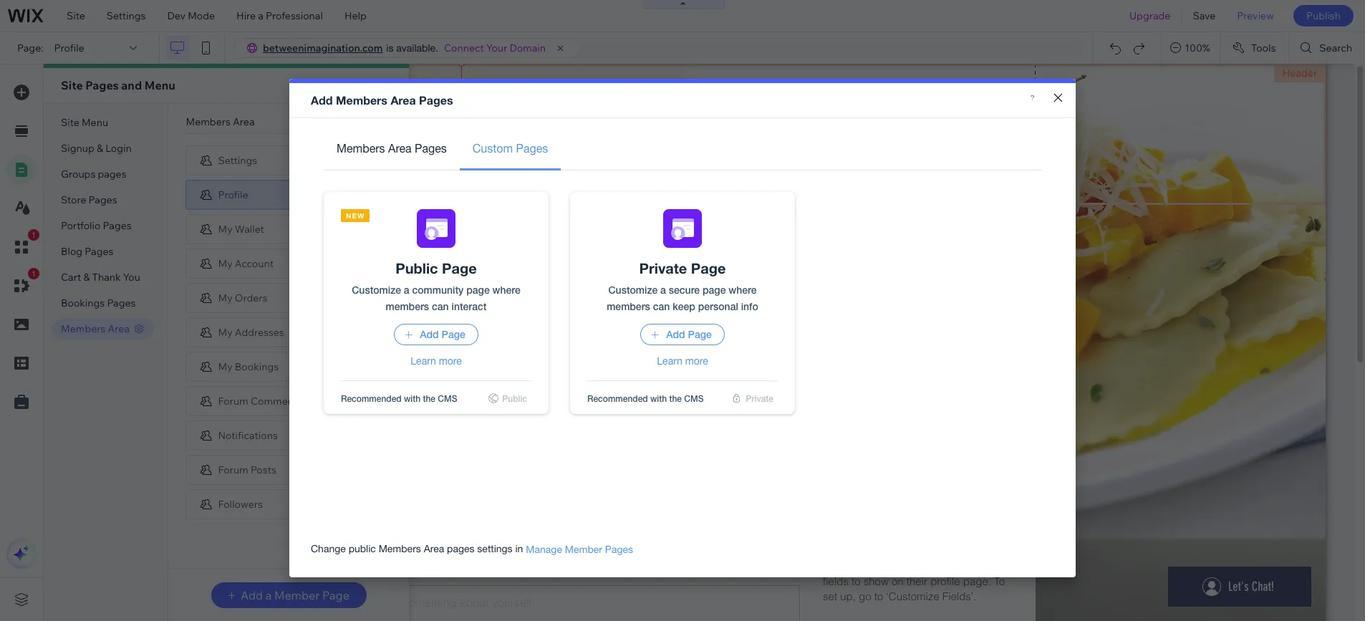 Task type: vqa. For each thing, say whether or not it's contained in the screenshot.
50% Off
no



Task type: locate. For each thing, give the bounding box(es) containing it.
add
[[376, 116, 392, 127], [241, 588, 263, 603]]

0 horizontal spatial menu
[[82, 116, 108, 129]]

menu
[[145, 78, 175, 92], [82, 116, 108, 129]]

forum up notifications
[[218, 394, 248, 407]]

a for hire
[[258, 9, 264, 22]]

settings up my wallet
[[218, 154, 257, 167]]

1 horizontal spatial &
[[97, 142, 103, 155]]

my left orders
[[218, 291, 233, 304]]

portfolio
[[61, 219, 101, 232]]

addresses
[[235, 326, 284, 339]]

add inside 'button'
[[241, 588, 263, 603]]

search
[[1320, 42, 1353, 54]]

0 vertical spatial add
[[376, 116, 392, 127]]

mode
[[188, 9, 215, 22]]

is
[[386, 42, 394, 54]]

my left wallet
[[218, 222, 233, 235]]

1 vertical spatial profile
[[218, 188, 248, 201]]

preview button
[[1227, 0, 1285, 32]]

0 vertical spatial bookings
[[61, 297, 105, 310]]

my for my orders
[[218, 291, 233, 304]]

forum
[[218, 394, 248, 407], [218, 463, 248, 476]]

area
[[233, 115, 255, 128], [108, 322, 130, 335]]

1 horizontal spatial menu
[[145, 78, 175, 92]]

& left login on the left top
[[97, 142, 103, 155]]

1 my from the top
[[218, 222, 233, 235]]

1 horizontal spatial members
[[186, 115, 231, 128]]

bookings down addresses
[[235, 360, 279, 373]]

betweenimagination.com
[[263, 42, 383, 54]]

0 horizontal spatial settings
[[107, 9, 146, 22]]

a right 'hire'
[[258, 9, 264, 22]]

site for site pages and menu
[[61, 78, 83, 92]]

0 vertical spatial forum
[[218, 394, 248, 407]]

0 horizontal spatial profile
[[54, 42, 84, 54]]

pages down you
[[107, 297, 136, 310]]

1 horizontal spatial a
[[266, 588, 272, 603]]

tools
[[1252, 42, 1276, 54]]

my bookings
[[218, 360, 279, 373]]

available.
[[396, 42, 438, 54]]

pages right the portfolio
[[103, 219, 132, 232]]

2 my from the top
[[218, 257, 233, 270]]

0 horizontal spatial add
[[241, 588, 263, 603]]

0 vertical spatial settings
[[107, 9, 146, 22]]

image
[[35, 495, 60, 506], [182, 520, 212, 533]]

profile up the site pages and menu on the top of the page
[[54, 42, 84, 54]]

menu up signup & login
[[82, 116, 108, 129]]

and
[[121, 78, 142, 92]]

1 vertical spatial members
[[61, 322, 106, 335]]

1 forum from the top
[[218, 394, 248, 407]]

cart
[[61, 271, 81, 284]]

0 vertical spatial site
[[67, 9, 85, 22]]

my
[[218, 222, 233, 235], [218, 257, 233, 270], [218, 291, 233, 304], [218, 326, 233, 339], [218, 360, 233, 373]]

4 my from the top
[[218, 326, 233, 339]]

pages for site
[[85, 78, 119, 92]]

dev
[[167, 9, 186, 22]]

forum left posts
[[218, 463, 248, 476]]

2 forum from the top
[[218, 463, 248, 476]]

menu right and
[[145, 78, 175, 92]]

0 horizontal spatial image
[[35, 495, 60, 506]]

1 horizontal spatial members area
[[186, 115, 255, 128]]

a
[[258, 9, 264, 22], [266, 588, 272, 603]]

upgrade
[[1130, 9, 1171, 22]]

groups
[[61, 168, 96, 181]]

my left account
[[218, 257, 233, 270]]

my down my addresses
[[218, 360, 233, 373]]

1 vertical spatial add
[[241, 588, 263, 603]]

0 horizontal spatial a
[[258, 9, 264, 22]]

add a member page button
[[211, 583, 367, 608]]

site for site menu
[[61, 116, 79, 129]]

0 vertical spatial a
[[258, 9, 264, 22]]

signup & login
[[61, 142, 132, 155]]

blog
[[61, 245, 83, 258]]

my left addresses
[[218, 326, 233, 339]]

blog pages
[[61, 245, 113, 258]]

0 vertical spatial profile
[[54, 42, 84, 54]]

1 horizontal spatial settings
[[218, 154, 257, 167]]

a inside 'button'
[[266, 588, 272, 603]]

1 vertical spatial bookings
[[235, 360, 279, 373]]

& right cart
[[83, 271, 90, 284]]

pages
[[85, 78, 119, 92], [89, 193, 117, 206], [103, 219, 132, 232], [85, 245, 113, 258], [107, 297, 136, 310]]

publish
[[1307, 9, 1341, 22]]

1 horizontal spatial add
[[376, 116, 392, 127]]

login
[[105, 142, 132, 155]]

pages for blog
[[85, 245, 113, 258]]

edit image
[[161, 520, 212, 533]]

0 vertical spatial &
[[97, 142, 103, 155]]

&
[[97, 142, 103, 155], [83, 271, 90, 284]]

0 horizontal spatial &
[[83, 271, 90, 284]]

1 horizontal spatial image
[[182, 520, 212, 533]]

2 vertical spatial site
[[61, 116, 79, 129]]

my for my account
[[218, 257, 233, 270]]

publish button
[[1294, 5, 1354, 27]]

0 horizontal spatial area
[[108, 322, 130, 335]]

preview
[[1238, 9, 1275, 22]]

professional
[[266, 9, 323, 22]]

1 horizontal spatial area
[[233, 115, 255, 128]]

0 vertical spatial image
[[35, 495, 60, 506]]

a left member on the bottom left of page
[[266, 588, 272, 603]]

1 vertical spatial settings
[[218, 154, 257, 167]]

hire
[[236, 9, 256, 22]]

1 vertical spatial site
[[61, 78, 83, 92]]

pages for store
[[89, 193, 117, 206]]

1 horizontal spatial bookings
[[235, 360, 279, 373]]

5 my from the top
[[218, 360, 233, 373]]

connect
[[444, 42, 484, 54]]

profile up my wallet
[[218, 188, 248, 201]]

signup
[[61, 142, 94, 155]]

100%
[[1185, 42, 1211, 54]]

member
[[274, 588, 320, 603]]

save
[[1193, 9, 1216, 22]]

edit
[[161, 520, 180, 533]]

groups pages
[[61, 168, 127, 181]]

site
[[67, 9, 85, 22], [61, 78, 83, 92], [61, 116, 79, 129]]

settings
[[107, 9, 146, 22], [218, 154, 257, 167]]

0 horizontal spatial members area
[[61, 322, 130, 335]]

members
[[186, 115, 231, 128], [61, 322, 106, 335]]

help
[[345, 9, 367, 22]]

1 vertical spatial forum
[[218, 463, 248, 476]]

1 vertical spatial a
[[266, 588, 272, 603]]

wallet
[[235, 222, 264, 235]]

pages up cart & thank you
[[85, 245, 113, 258]]

you
[[123, 271, 140, 284]]

my addresses
[[218, 326, 284, 339]]

settings left dev on the top of the page
[[107, 9, 146, 22]]

pages up portfolio pages
[[89, 193, 117, 206]]

comments
[[251, 394, 302, 407]]

1 horizontal spatial profile
[[218, 188, 248, 201]]

0 horizontal spatial members
[[61, 322, 106, 335]]

3 my from the top
[[218, 291, 233, 304]]

store pages
[[61, 193, 117, 206]]

save button
[[1183, 0, 1227, 32]]

bookings down cart
[[61, 297, 105, 310]]

bookings pages
[[61, 297, 136, 310]]

1 vertical spatial &
[[83, 271, 90, 284]]

pages left and
[[85, 78, 119, 92]]

0 vertical spatial area
[[233, 115, 255, 128]]

bookings
[[61, 297, 105, 310], [235, 360, 279, 373]]

0 vertical spatial menu
[[145, 78, 175, 92]]

1 vertical spatial menu
[[82, 116, 108, 129]]

site menu
[[61, 116, 108, 129]]

my for my addresses
[[218, 326, 233, 339]]

100% button
[[1162, 32, 1221, 64]]

notifications
[[218, 429, 278, 442]]

forum for forum posts
[[218, 463, 248, 476]]

header
[[1283, 67, 1318, 80]]

members area
[[186, 115, 255, 128], [61, 322, 130, 335]]

a for add
[[266, 588, 272, 603]]

profile
[[54, 42, 84, 54], [218, 188, 248, 201]]

add for add
[[376, 116, 392, 127]]

add for add a member page
[[241, 588, 263, 603]]



Task type: describe. For each thing, give the bounding box(es) containing it.
forum for forum comments
[[218, 394, 248, 407]]

site for site
[[67, 9, 85, 22]]

dev mode
[[167, 9, 215, 22]]

my for my wallet
[[218, 222, 233, 235]]

pages for portfolio
[[103, 219, 132, 232]]

my wallet
[[218, 222, 264, 235]]

& for cart
[[83, 271, 90, 284]]

hire a professional
[[236, 9, 323, 22]]

your
[[486, 42, 508, 54]]

followers
[[218, 498, 263, 511]]

0 vertical spatial members area
[[186, 115, 255, 128]]

orders
[[235, 291, 268, 304]]

account
[[235, 257, 274, 270]]

pages
[[98, 168, 127, 181]]

forum comments
[[218, 394, 302, 407]]

store
[[61, 193, 86, 206]]

0 horizontal spatial bookings
[[61, 297, 105, 310]]

domain
[[510, 42, 546, 54]]

0 vertical spatial members
[[186, 115, 231, 128]]

add a member page
[[241, 588, 350, 603]]

forum posts
[[218, 463, 276, 476]]

page
[[322, 588, 350, 603]]

search button
[[1290, 32, 1366, 64]]

portfolio pages
[[61, 219, 132, 232]]

1 vertical spatial area
[[108, 322, 130, 335]]

my account
[[218, 257, 274, 270]]

1 vertical spatial members area
[[61, 322, 130, 335]]

thank
[[92, 271, 121, 284]]

1 vertical spatial image
[[182, 520, 212, 533]]

tools button
[[1222, 32, 1289, 64]]

posts
[[251, 463, 276, 476]]

is available. connect your domain
[[386, 42, 546, 54]]

site pages and menu
[[61, 78, 175, 92]]

my orders
[[218, 291, 268, 304]]

cart & thank you
[[61, 271, 140, 284]]

my for my bookings
[[218, 360, 233, 373]]

& for signup
[[97, 142, 103, 155]]

pages for bookings
[[107, 297, 136, 310]]



